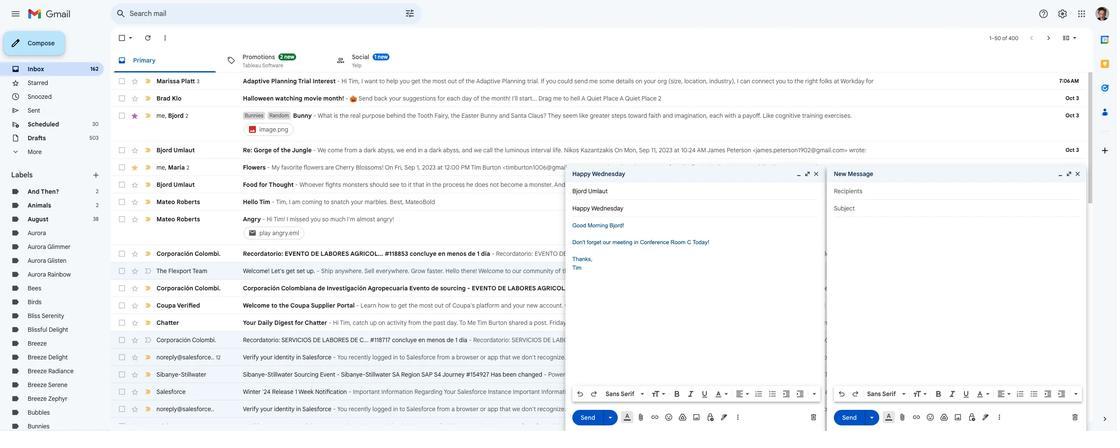 Task type: describe. For each thing, give the bounding box(es) containing it.
indent less ‪(⌘[)‬ image
[[782, 390, 791, 399]]

tim inside thanks, tim
[[573, 265, 582, 271]]

aurora rainbow
[[28, 271, 71, 279]]

a down day.
[[452, 354, 455, 362]]

15 ‌ from the left
[[598, 423, 598, 431]]

a right the end
[[424, 147, 428, 154]]

main content containing promotions
[[111, 28, 1117, 432]]

me
[[468, 320, 476, 327]]

0 horizontal spatial are
[[325, 164, 334, 172]]

process
[[443, 181, 465, 189]]

bjord down me , maria 2
[[157, 181, 172, 189]]

2 horizontal spatial is
[[820, 389, 824, 397]]

grant
[[271, 423, 286, 431]]

and inside "labels" navigation
[[28, 188, 39, 196]]

14 row from the top
[[111, 332, 1086, 349]]

a right as
[[803, 302, 806, 310]]

0 vertical spatial on
[[615, 147, 623, 154]]

new
[[834, 170, 847, 178]]

movie
[[304, 95, 322, 102]]

2 identity from the top
[[274, 406, 295, 414]]

to down activity
[[400, 354, 405, 362]]

james
[[707, 147, 725, 154]]

aurora glisten
[[28, 257, 66, 265]]

1 horizontal spatial this
[[775, 320, 785, 327]]

2 gaze from the left
[[711, 181, 725, 189]]

send button for recipients
[[834, 411, 865, 426]]

sent link
[[28, 107, 40, 115]]

your up shared
[[513, 302, 525, 310]]

the left right
[[795, 77, 804, 85]]

a right become in the left top of the page
[[524, 181, 528, 189]]

with inside cell
[[725, 112, 736, 120]]

you for 2nd row from the bottom of the page
[[337, 406, 347, 414]]

community
[[523, 268, 554, 275]]

2 sap from the left
[[760, 371, 772, 379]]

aurora rainbow link
[[28, 271, 71, 279]]

refresh image
[[144, 34, 152, 42]]

trial.
[[527, 77, 539, 85]]

coupa up digest
[[290, 302, 310, 310]]

menos down share!﻿ in the right of the page
[[657, 337, 676, 345]]

1 vertical spatial what
[[629, 164, 643, 172]]

2 vertical spatial proporcionado
[[699, 337, 740, 345]]

1 instance from the left
[[488, 389, 511, 397]]

5 oct 3 from the top
[[1066, 182, 1079, 188]]

noreply@salesforce.. 12
[[157, 354, 221, 362]]

sans serif option for recipients
[[866, 390, 901, 399]]

día up welcome! let's get set up. - ship anywhere. sell everywhere. grow faster. hello there! welcome to our community of thousands of leading merchants who have experienced an average sales lift
[[481, 250, 490, 258]]

more options image
[[997, 414, 1002, 422]]

aurora for aurora glimmer
[[28, 243, 46, 251]]

2 changed from the left
[[857, 371, 881, 379]]

1 operating from the top
[[616, 354, 644, 362]]

0 vertical spatial 2023
[[659, 147, 673, 154]]

48 ‌ from the left
[[649, 423, 649, 431]]

0 horizontal spatial please
[[343, 423, 361, 431]]

0 horizontal spatial lo
[[936, 250, 941, 258]]

for right food
[[259, 181, 267, 189]]

formatting options toolbar for bjord umlaut
[[573, 387, 821, 403]]

angry.eml
[[272, 230, 299, 237]]

happy
[[573, 170, 591, 178]]

app for 2nd row from the bottom of the page
[[488, 406, 498, 414]]

morning
[[588, 223, 608, 229]]

0 vertical spatial hello
[[243, 198, 258, 206]]

minimize image for new message
[[1057, 171, 1064, 178]]

2 has from the left
[[830, 371, 840, 379]]

of right 50
[[1003, 35, 1007, 41]]

28 ‌ from the left
[[618, 423, 618, 431]]

1 horizontal spatial out
[[448, 77, 457, 85]]

31 ‌ from the left
[[623, 423, 623, 431]]

browser: for 5th row from the bottom
[[568, 354, 592, 362]]

to left view
[[594, 302, 599, 310]]

0 horizontal spatial your
[[243, 320, 256, 327]]

162
[[90, 66, 99, 72]]

we left call at top left
[[474, 147, 482, 154]]

2 a from the left
[[620, 95, 624, 102]]

1 vertical spatial an
[[716, 268, 723, 275]]

subject field for wednesday
[[573, 205, 818, 213]]

concluye down activity
[[392, 337, 417, 345]]

scheduled
[[28, 121, 59, 128]]

and left santa
[[499, 112, 510, 120]]

0 vertical spatial pm
[[461, 164, 470, 172]]

food for thought - whoever fights monsters should see to it that in the process he does not become a monster. and if you gaze long enough into an abyss, the abyss will gaze back into you.
[[243, 181, 764, 189]]

0 horizontal spatial with
[[384, 423, 395, 431]]

to up business
[[400, 406, 405, 414]]

0 vertical spatial tim,
[[349, 77, 360, 85]]

2 operating from the top
[[616, 406, 644, 414]]

bold ‪(⌘b)‬ image
[[934, 390, 943, 399]]

4:54
[[626, 320, 638, 327]]

send for bjord umlaut
[[581, 414, 595, 422]]

your right snatch
[[351, 198, 363, 206]]

, for bjord
[[165, 112, 167, 120]]

0 horizontal spatial on
[[378, 320, 385, 327]]

to right changes
[[1013, 371, 1018, 379]]

39 ‌ from the left
[[636, 423, 636, 431]]

industry),
[[710, 77, 736, 85]]

0 horizontal spatial abyss,
[[378, 147, 395, 154]]

more formatting options image for bjord umlaut
[[810, 390, 819, 399]]

breeze for breeze link
[[28, 340, 47, 348]]

corporación colombi. for recordatorio: servicios de labores de c... #118717 concluye en menos de 1 día - recordatorio: servicios de labores de c... #118717 concluye en menos de 1 día proporcionado por coupa software corporación colombiana de investigación agropecuaria lo invitó, tim burton enterprises al
[[157, 337, 216, 345]]

tab list containing promotions
[[111, 48, 1093, 73]]

by
[[574, 371, 580, 379]]

call
[[483, 147, 493, 154]]

the right how
[[409, 302, 418, 310]]

burton down platform
[[489, 320, 507, 327]]

good morning bjord!
[[573, 223, 624, 229]]

umlaut for re: gorge of the jungle - we come from a dark abyss, we end in a dark abyss, and we call the luminous interval life. nikos kazantzakis on mon, sep 11, 2023 at 10:24 am james peterson <james.peterson1902@gmail.com> wrote:
[[174, 147, 195, 154]]

bulleted list ‪(⌘⇧8)‬ image
[[1030, 390, 1039, 399]]

breeze for breeze zephyr
[[28, 396, 47, 403]]

a left business
[[397, 423, 400, 431]]

to left me
[[459, 320, 466, 327]]

9 ‌ from the left
[[589, 423, 589, 431]]

2 information from the left
[[542, 389, 573, 397]]

1 vertical spatial lo
[[952, 337, 957, 345]]

for right digest
[[295, 320, 303, 327]]

enough
[[612, 181, 633, 189]]

menos down today!
[[687, 250, 705, 258]]

503
[[89, 135, 99, 141]]

a up unable to grant free trial request - please sign up with a business email address to take advantage of our free trial offer. ‌ ‌ ‌ ‌ ‌ ‌ ‌ ‌ ‌ ‌ ‌ ‌ ‌ ‌ ‌ ‌ ‌ ‌ ‌ ‌ ‌ ‌ ‌ ‌ ‌ ‌ ‌ ‌ ‌ ‌ ‌ ‌ ‌ ‌ ‌ ‌ ‌ ‌ ‌ ‌ ‌ ‌ ‌ ‌ ‌ ‌ ‌ ‌ ‌ ‌ ‌ ‌ ‌ ‌ ‌ ‌ ‌
[[452, 406, 455, 414]]

1 horizontal spatial welcome
[[479, 268, 504, 275]]

50
[[995, 35, 1001, 41]]

1 stillwater from the left
[[181, 371, 206, 379]]

0 vertical spatial proporcionado
[[729, 250, 769, 258]]

de down today!
[[706, 250, 713, 258]]

2 horizontal spatial sourcing
[[1030, 371, 1054, 379]]

2 inside me , bjord 2
[[185, 113, 188, 119]]

2 horizontal spatial abyss,
[[654, 181, 672, 189]]

1 sa from the left
[[392, 371, 400, 379]]

1 vertical spatial at
[[674, 147, 680, 154]]

drafts link
[[28, 134, 46, 142]]

2 vertical spatial get
[[398, 302, 407, 310]]

coupa down question.
[[752, 337, 770, 345]]

0 vertical spatial most
[[433, 77, 446, 85]]

corporación colombiana de investigación agropecuaria evento de sourcing - evento de labores agricolas -  #118853 invitación
[[243, 285, 633, 293]]

1 vertical spatial most
[[419, 302, 433, 310]]

menos up the there!
[[447, 250, 467, 258]]

1 verify from the top
[[243, 354, 259, 362]]

1 sap from the left
[[422, 371, 433, 379]]

1 horizontal spatial wrote:
[[849, 147, 866, 154]]

1 vertical spatial proporcionado
[[639, 285, 680, 293]]

3 oct from the top
[[1066, 147, 1075, 154]]

sales
[[748, 268, 762, 275]]

abyss
[[684, 181, 700, 189]]

2 chatter from the left
[[305, 320, 327, 327]]

we left the end
[[397, 147, 404, 154]]

system: for 2nd row from the bottom of the page
[[646, 406, 667, 414]]

bees
[[28, 285, 41, 293]]

1 vertical spatial get
[[286, 268, 295, 275]]

45 ‌ from the left
[[645, 423, 645, 431]]

logged for 5th row from the bottom
[[373, 354, 392, 362]]

recordatorio: down daily
[[243, 337, 280, 345]]

org
[[658, 77, 667, 85]]

2 supplier from the left
[[751, 302, 774, 310]]

interval
[[531, 147, 551, 154]]

how
[[378, 302, 389, 310]]

2 invitación from the left
[[1029, 285, 1056, 293]]

the right made
[[951, 371, 960, 379]]

row containing the flexport team
[[111, 263, 1086, 280]]

bjord inside happy wednesday dialog
[[573, 188, 587, 195]]

1 regarding from the left
[[415, 389, 443, 397]]

tim up does
[[471, 164, 481, 172]]

Message Body text field
[[573, 222, 818, 384]]

build
[[870, 320, 883, 327]]

toggle split pane mode image
[[1062, 34, 1071, 42]]

labels heading
[[11, 171, 92, 180]]

verified
[[177, 302, 200, 310]]

salesforce up take
[[457, 389, 486, 397]]

3 oct 3 from the top
[[1066, 147, 1079, 154]]

of right the gorge on the left top of the page
[[273, 147, 279, 154]]

4 stillwater from the left
[[606, 371, 632, 379]]

1 horizontal spatial your
[[444, 389, 456, 397]]

8 row from the top
[[111, 211, 1086, 246]]

2 horizontal spatial are
[[861, 302, 870, 310]]

up for with
[[375, 423, 382, 431]]

to right how
[[391, 302, 397, 310]]

1 timburton1006- from the top
[[726, 354, 770, 362]]

1 planning from the left
[[271, 77, 297, 85]]

insert link ‪(⌘k)‬ image for recipients
[[912, 414, 921, 422]]

attach files image for recipients
[[899, 414, 907, 422]]

0 horizontal spatial this
[[615, 302, 625, 310]]

welcome to the coupa supplier portal - learn how to get the most out of coupa's platform and your new account. click here to view this email in your browser. welcome to the coupa supplier portal! as a valued supplier, we are excited to
[[243, 302, 899, 310]]

and inside row
[[554, 181, 565, 189]]

post.
[[534, 320, 548, 327]]

bjord umlaut for food for thought
[[157, 181, 195, 189]]

recordatorio: up welcome!
[[243, 250, 283, 258]]

birds link
[[28, 299, 42, 307]]

0 horizontal spatial the
[[157, 268, 167, 275]]

maria
[[168, 164, 185, 171]]

gmail image
[[28, 5, 75, 22]]

minimize image for happy wednesday
[[796, 171, 803, 178]]

like
[[763, 112, 774, 120]]

sans for recipients
[[867, 391, 881, 399]]

i left know
[[716, 164, 718, 172]]

breeze serene
[[28, 382, 68, 390]]

día up 'sibanye-stillwater sourcing event - sibanye-stillwater sa region sap s4 journey #154927 has been changed - powered by sibanye-stillwater sourcing event - sibanye-stillwater sa region sap s4 journey #154927 has been changed sibanye-stillwater made the following changes to the sourcing event: sibanye-'
[[689, 337, 698, 345]]

breeze for breeze delight
[[28, 354, 47, 362]]

1 chatter from the left
[[157, 320, 179, 327]]

5 oct from the top
[[1066, 182, 1075, 188]]

we right supplier,
[[852, 302, 860, 310]]

undo ‪(⌘z)‬ image
[[838, 390, 846, 399]]

1 horizontal spatial our
[[525, 423, 535, 431]]

workday
[[841, 77, 865, 85]]

2 month! from the left
[[492, 95, 511, 102]]

día down coupa's
[[459, 337, 467, 345]]

aurora for the aurora link on the left of the page
[[28, 230, 46, 237]]

redo ‪(⌘y)‬ image
[[851, 390, 860, 399]]

to up asked
[[714, 302, 719, 310]]

2 journey from the left
[[781, 371, 804, 379]]

or for 5th row from the bottom
[[480, 354, 486, 362]]

a left post.
[[529, 320, 533, 327]]

toggle confidential mode image
[[706, 414, 715, 422]]

adaptive planning trial interest - hi tim, i want to help you get the most out of the adaptive planning trial. if you could send me some details on your org (size, location, industry), i can connect you to the right folks at workday for
[[243, 77, 874, 85]]

then?
[[41, 188, 59, 196]]

2 inside me , maria 2
[[187, 165, 189, 171]]

delight for breeze delight
[[48, 354, 68, 362]]

2 vertical spatial tim,
[[340, 320, 351, 327]]

next
[[780, 164, 792, 172]]

breeze delight
[[28, 354, 68, 362]]

subject field for message
[[834, 205, 1080, 213]]

2 sa from the left
[[731, 371, 739, 379]]

1 horizontal spatial email
[[626, 302, 641, 310]]

day.
[[447, 320, 458, 327]]

1 gaze from the left
[[584, 181, 597, 189]]

i left can
[[737, 77, 739, 85]]

salesforce right redo ‪(⌘y)‬ icon
[[617, 389, 647, 397]]

insert emoji ‪(⌘⇧2)‬ image
[[665, 414, 673, 422]]

0 vertical spatial each
[[447, 95, 460, 102]]

tooth
[[417, 112, 433, 120]]

inbox
[[28, 65, 44, 73]]

excited
[[872, 302, 892, 310]]

primary tab
[[111, 48, 219, 73]]

2 osx from the top
[[682, 406, 694, 414]]

32 ‌ from the left
[[625, 423, 625, 431]]

your down 11,
[[655, 164, 668, 172]]

2 horizontal spatial get
[[411, 77, 420, 85]]

does
[[475, 181, 488, 189]]

1 been from the left
[[503, 371, 517, 379]]

1 changed from the left
[[518, 371, 542, 379]]

54 ‌ from the left
[[659, 423, 659, 431]]

2 dark from the left
[[429, 147, 442, 154]]

training
[[802, 112, 823, 120]]

numbered list ‪(⌘⇧7)‬ image
[[1016, 390, 1025, 399]]

1 horizontal spatial are
[[645, 164, 654, 172]]

corporación colombi. for recordatorio: evento de labores agricol... #118853 concluye en menos de 1 día - recordatorio: evento de labores agricol... #118853 concluye en menos de 1 día proporcionado por corporación colombiana de investigación agropecuaria lo invitó,
[[157, 250, 221, 258]]

b
[[1116, 285, 1117, 293]]

of right day
[[474, 95, 479, 102]]

12:00
[[444, 164, 460, 172]]

monsters
[[343, 181, 368, 189]]

insert files using drive image for recipients
[[940, 414, 949, 422]]

salesforce up business
[[407, 406, 436, 414]]

30 ‌ from the left
[[622, 423, 622, 431]]

the left abyss
[[673, 181, 682, 189]]

underline ‪(⌘u)‬ image
[[701, 391, 709, 400]]

1 sibanye- from the left
[[157, 371, 181, 379]]

sans serif option for bjord umlaut
[[604, 390, 639, 399]]

purpose
[[362, 112, 385, 120]]

2 vertical spatial at
[[437, 164, 443, 172]]

and right faith
[[663, 112, 673, 120]]

indent more ‪(⌘])‬ image for bjord umlaut
[[796, 390, 805, 399]]

digest
[[274, 320, 293, 327]]

our inside message body text box
[[603, 240, 611, 246]]

indent more ‪(⌘])‬ image for recipients
[[1058, 390, 1066, 399]]

2 quiet from the left
[[625, 95, 640, 102]]

bjord umlaut inside happy wednesday dialog
[[573, 188, 608, 195]]

from right come
[[344, 147, 357, 154]]

we down shared
[[512, 354, 520, 362]]

mac for 5th row from the bottom
[[669, 354, 680, 362]]

of left coupa's
[[445, 302, 451, 310]]

2 regarding from the left
[[575, 389, 603, 397]]

logged for 2nd row from the bottom of the page
[[373, 406, 392, 414]]

de down ship
[[318, 285, 325, 293]]

1 horizontal spatial abyss,
[[443, 147, 460, 154]]

1 vertical spatial hello
[[446, 268, 459, 275]]

klo
[[172, 95, 182, 102]]

0 horizontal spatial welcome
[[243, 302, 270, 310]]

5 stillwater from the left
[[704, 371, 730, 379]]

2 username: from the top
[[695, 406, 725, 414]]

1 winter from the left
[[243, 389, 261, 397]]

0 vertical spatial back
[[374, 95, 388, 102]]

don't
[[573, 240, 585, 246]]

1 notification from the left
[[315, 389, 347, 397]]

noreply@salesforce.. for noreply@salesforce..
[[157, 406, 214, 414]]

proporcionado por corporación colombiana de investigación agropecuaria evento de sourcing - evento de labores agricolas - #118853 invitación ¡buenas noticias! tim b
[[639, 285, 1117, 293]]

0 vertical spatial an
[[646, 181, 653, 189]]

5 row from the top
[[111, 159, 1086, 176]]

business
[[402, 423, 426, 431]]

1 don't from the top
[[522, 354, 536, 362]]

happy wednesday dialog
[[566, 166, 825, 432]]

what inside cell
[[318, 112, 332, 120]]

34 ‌ from the left
[[628, 423, 628, 431]]

6 row from the top
[[111, 176, 1086, 194]]

hi inside cell
[[267, 216, 272, 224]]

0 vertical spatial at
[[834, 77, 839, 85]]

&
[[697, 389, 701, 397]]

drafts
[[28, 134, 46, 142]]

2 evento from the left
[[847, 285, 865, 293]]

hi left maria,
[[604, 164, 609, 172]]

bold ‪(⌘b)‬ image
[[673, 390, 681, 399]]

1 servicios from the left
[[281, 337, 312, 345]]

your down daily
[[260, 354, 273, 362]]

best,
[[390, 198, 404, 206]]

0 horizontal spatial wrote:
[[585, 164, 602, 172]]

formatting options toolbar for recipients
[[834, 387, 1082, 403]]

0 horizontal spatial on
[[385, 164, 393, 172]]

salesforce down week
[[302, 406, 332, 414]]

29 ‌ from the left
[[620, 423, 620, 431]]

investigación up 'proporcionado por corporación colombiana de investigación agropecuaria evento de sourcing - evento de labores agricolas - #118853 invitación ¡buenas noticias! tim b'
[[860, 250, 896, 258]]

burton left enterprises
[[988, 337, 1006, 345]]

de up 'proporcionado por corporación colombiana de investigación agropecuaria evento de sourcing - evento de labores agricolas - #118853 invitación ¡buenas noticias! tim b'
[[851, 250, 858, 258]]

your left browser.
[[649, 302, 661, 310]]

don't forget our meeting in conference room c today!
[[573, 240, 709, 246]]

bliss serenity
[[28, 313, 64, 320]]

1 vertical spatial is
[[774, 164, 778, 172]]

help
[[386, 77, 398, 85]]

anywhere.
[[335, 268, 363, 275]]

new message dialog
[[827, 166, 1087, 432]]

17 ‌ from the left
[[601, 423, 601, 431]]

2 vertical spatial that
[[500, 406, 511, 414]]

0 vertical spatial that
[[413, 181, 424, 189]]

support image
[[1039, 9, 1049, 19]]

to up daily
[[271, 302, 277, 310]]

11 ‌ from the left
[[592, 423, 592, 431]]

10 ‌ from the left
[[591, 423, 591, 431]]

bjord up me , maria 2
[[157, 147, 172, 154]]

me right drag
[[553, 95, 562, 102]]

2 servicios from the left
[[512, 337, 542, 345]]

of left "leading"
[[593, 268, 599, 275]]

to left help on the left of page
[[379, 77, 385, 85]]

1 #154927 from the left
[[466, 371, 489, 379]]

unable
[[243, 423, 262, 431]]

6 sibanye- from the left
[[883, 371, 907, 379]]

3 row from the top
[[111, 107, 1086, 142]]

coupa left the verified
[[157, 302, 176, 310]]

verify your identity in salesforce - you recently logged in to salesforce from a browser or app that we don't recognize. browser: chrome operating system: mac osx username: timburton1006-cmwg@force.com to ensure your account's for 2nd row from the bottom of the page
[[243, 406, 890, 414]]

2 timburton1006- from the top
[[726, 406, 770, 414]]

concluye down the "conference"
[[652, 250, 677, 258]]

noreply@salesforce.. for noreply@salesforce.. 12
[[157, 354, 214, 362]]

settings image
[[1058, 9, 1068, 19]]

tim right share!﻿ in the right of the page
[[688, 320, 697, 327]]

your down redo ‪(⌘y)‬ image
[[849, 406, 861, 414]]

a left good
[[786, 320, 790, 327]]

new inside row
[[527, 302, 538, 310]]

random
[[270, 112, 289, 119]]

statement?
[[829, 320, 860, 327]]

menos down past
[[427, 337, 445, 345]]

1 into from the left
[[634, 181, 644, 189]]

peterson
[[727, 147, 751, 154]]

breeze link
[[28, 340, 47, 348]]

7 sibanye- from the left
[[1074, 371, 1098, 379]]

2 horizontal spatial your
[[604, 389, 616, 397]]

2 vertical spatial cell
[[1055, 423, 1086, 432]]

is inside cell
[[334, 112, 338, 120]]

1 horizontal spatial por
[[741, 337, 751, 345]]

1 vertical spatial email
[[427, 423, 442, 431]]

2 horizontal spatial welcome
[[687, 302, 712, 310]]

coupa up asked
[[731, 302, 750, 310]]

concluye down 4:54 on the right of page
[[622, 337, 647, 345]]

2 horizontal spatial por
[[771, 250, 780, 258]]

3 ‌ from the left
[[580, 423, 580, 431]]

to left community
[[505, 268, 511, 275]]

advanced search options image
[[401, 5, 419, 22]]

1 50 of 400
[[990, 35, 1019, 41]]

1 oct 3 from the top
[[1066, 95, 1079, 102]]

de down build at the right
[[867, 337, 874, 345]]

de down day.
[[447, 337, 454, 345]]

0 vertical spatial invitó,
[[943, 250, 959, 258]]

release
[[272, 389, 294, 397]]

0 horizontal spatial 2023
[[422, 164, 436, 172]]

here
[[580, 302, 592, 310]]

41 ‌ from the left
[[639, 423, 639, 431]]

recordatorio: servicios de labores de c... #118717 concluye en menos de 1 día - recordatorio: servicios de labores de c... #118717 concluye en menos de 1 día proporcionado por coupa software corporación colombiana de investigación agropecuaria lo invitó, tim burton enterprises al
[[243, 337, 1045, 345]]

new for social
[[378, 53, 388, 60]]

i'll
[[512, 95, 518, 102]]

interest
[[313, 77, 336, 85]]

1 vertical spatial that
[[500, 354, 511, 362]]

43 ‌ from the left
[[642, 423, 642, 431]]

snatch
[[331, 198, 349, 206]]

the left past
[[423, 320, 432, 327]]

bunnies inside cell
[[245, 112, 263, 119]]

payoff.
[[743, 112, 761, 120]]

de down faster.
[[431, 285, 439, 293]]

mac for 2nd row from the bottom of the page
[[669, 406, 680, 414]]

fights
[[326, 181, 341, 189]]

jungle
[[292, 147, 312, 154]]

0 horizontal spatial out
[[435, 302, 444, 310]]

have
[[666, 268, 679, 275]]

friday,
[[550, 320, 568, 327]]

33 ‌ from the left
[[626, 423, 626, 431]]

browser: for 2nd row from the bottom of the page
[[568, 406, 592, 414]]

2 cmwg@force.com from the top
[[770, 406, 820, 414]]

🎃 image
[[350, 96, 357, 103]]

i left am
[[289, 198, 291, 206]]

1 horizontal spatial back
[[726, 181, 739, 189]]

1 horizontal spatial sourcing
[[876, 285, 899, 293]]

indent less ‪(⌘[)‬ image
[[1044, 390, 1052, 399]]

recordatorio: evento de labores agricol... #118853 concluye en menos de 1 día - recordatorio: evento de labores agricol... #118853 concluye en menos de 1 día proporcionado por corporación colombiana de investigación agropecuaria lo invitó,
[[243, 250, 959, 258]]

the right call at top left
[[494, 147, 503, 154]]

44 ‌ from the left
[[643, 423, 643, 431]]

want
[[365, 77, 378, 85]]

0 horizontal spatial our
[[512, 268, 522, 275]]

18 row from the top
[[111, 401, 1086, 419]]



Task type: locate. For each thing, give the bounding box(es) containing it.
salesforce down past
[[407, 354, 436, 362]]

redo ‪(⌘y)‬ image
[[590, 390, 598, 399]]

1 horizontal spatial on
[[636, 77, 643, 85]]

the left flexport
[[157, 268, 167, 275]]

0 vertical spatial wrote:
[[849, 147, 866, 154]]

10 row from the top
[[111, 263, 1086, 280]]

primary
[[133, 56, 156, 64]]

1 horizontal spatial insert photo image
[[954, 414, 963, 422]]

1 information from the left
[[381, 389, 413, 397]]

planning up i'll
[[502, 77, 526, 85]]

2 inside promotions, 2 new messages, tab
[[280, 53, 283, 60]]

serif for bjord umlaut
[[621, 391, 634, 399]]

to
[[459, 320, 466, 327], [861, 320, 868, 327], [821, 354, 827, 362], [821, 406, 827, 414]]

breeze
[[28, 340, 47, 348], [28, 354, 47, 362], [28, 368, 47, 376], [28, 382, 47, 390], [28, 396, 47, 403]]

1 horizontal spatial the
[[757, 389, 768, 397]]

0 horizontal spatial agricolas
[[538, 285, 573, 293]]

to down approaching
[[821, 406, 827, 414]]

underline ‪(⌘u)‬ image
[[962, 391, 971, 400]]

more send options image
[[606, 414, 615, 423], [868, 414, 876, 423]]

24 ‌ from the left
[[612, 423, 612, 431]]

1 horizontal spatial with
[[725, 112, 736, 120]]

minimize image
[[796, 171, 803, 178], [1057, 171, 1064, 178]]

0 horizontal spatial winter
[[243, 389, 261, 397]]

1 vertical spatial the
[[757, 389, 768, 397]]

don't down shared
[[522, 354, 536, 362]]

bjord!
[[610, 223, 624, 229]]

regarding up business
[[415, 389, 443, 397]]

2 stillwater from the left
[[268, 371, 293, 379]]

our right forget
[[603, 240, 611, 246]]

main menu image
[[10, 9, 21, 19]]

4 oct 3 from the top
[[1066, 164, 1079, 171]]

older image
[[1045, 34, 1053, 42]]

colombi. up 12
[[192, 337, 216, 345]]

italic ‪(⌘i)‬ image
[[687, 390, 695, 399], [948, 390, 957, 399]]

numbered list ‪(⌘⇧7)‬ image
[[755, 390, 763, 399]]

1 more formatting options image from the left
[[810, 390, 819, 399]]

insert photo image inside happy wednesday dialog
[[692, 414, 701, 422]]

20 ‌ from the left
[[606, 423, 606, 431]]

see
[[390, 181, 400, 189]]

to left hell at the top right
[[563, 95, 569, 102]]

0 horizontal spatial bunnies
[[28, 423, 50, 431]]

italic ‪(⌘i)‬ image right bold ‪(⌘b)‬ image
[[948, 390, 957, 399]]

rainbow
[[48, 271, 71, 279]]

recordatorio: up welcome! let's get set up. - ship anywhere. sell everywhere. grow faster. hello there! welcome to our community of thousands of leading merchants who have experienced an average sales lift
[[496, 250, 533, 258]]

trial
[[298, 77, 311, 85], [157, 423, 168, 431], [301, 423, 313, 431]]

timburton1006-
[[726, 354, 770, 362], [726, 406, 770, 414]]

are down 11,
[[645, 164, 654, 172]]

2 instance from the left
[[648, 389, 672, 397]]

new inside social, one new message, tab
[[378, 53, 388, 60]]

2 mac from the top
[[669, 406, 680, 414]]

row containing brad klo
[[111, 90, 1086, 107]]

adaptive up halloween
[[243, 77, 270, 85]]

0 horizontal spatial sans
[[606, 391, 620, 399]]

0 vertical spatial ,
[[165, 112, 167, 120]]

1 vertical spatial verify
[[243, 406, 259, 414]]

12 row from the top
[[111, 297, 1086, 315]]

evento
[[285, 250, 309, 258], [535, 250, 558, 258], [472, 285, 496, 293], [905, 285, 928, 293]]

is left next
[[774, 164, 778, 172]]

event:
[[1056, 371, 1072, 379]]

missed
[[290, 216, 309, 224]]

send right 🎃 icon
[[359, 95, 373, 102]]

that right it
[[413, 181, 424, 189]]

pop out image for wednesday
[[804, 171, 811, 178]]

2 more formatting options image from the left
[[1072, 390, 1081, 399]]

, left maria on the top of page
[[165, 164, 167, 171]]

0 vertical spatial please
[[650, 320, 668, 327]]

formatting options toolbar inside new message dialog
[[834, 387, 1082, 403]]

1 vertical spatial app
[[488, 406, 498, 414]]

discard draft ‪(⌘⇧d)‬ image for recipients
[[1071, 414, 1080, 422]]

1 identity from the top
[[274, 354, 295, 362]]

0 horizontal spatial hello
[[243, 198, 258, 206]]

starred
[[28, 79, 48, 87]]

promotions, 2 new messages, tab
[[220, 48, 329, 73]]

sep 29
[[1063, 389, 1079, 396]]

more formatting options image up 28
[[1072, 390, 1081, 399]]

mac
[[669, 354, 680, 362], [669, 406, 680, 414]]

past
[[433, 320, 445, 327]]

c... down 'catch'
[[360, 337, 369, 345]]

send button inside new message dialog
[[834, 411, 865, 426]]

has
[[491, 371, 501, 379], [830, 371, 840, 379]]

our left the free
[[525, 423, 535, 431]]

None checkbox
[[118, 34, 126, 42], [118, 77, 126, 86], [118, 112, 126, 120], [118, 163, 126, 172], [118, 181, 126, 189], [118, 198, 126, 207], [118, 215, 126, 224], [118, 250, 126, 259], [118, 302, 126, 310], [118, 336, 126, 345], [118, 371, 126, 380], [118, 406, 126, 414], [118, 34, 126, 42], [118, 77, 126, 86], [118, 112, 126, 120], [118, 163, 126, 172], [118, 181, 126, 189], [118, 198, 126, 207], [118, 215, 126, 224], [118, 250, 126, 259], [118, 302, 126, 310], [118, 336, 126, 345], [118, 371, 126, 380], [118, 406, 126, 414]]

tim,
[[349, 77, 360, 85], [276, 198, 287, 206], [340, 320, 351, 327]]

1 horizontal spatial a
[[620, 95, 624, 102]]

your up the behind
[[389, 95, 401, 102]]

1 serif from the left
[[621, 391, 634, 399]]

send button for bjord umlaut
[[573, 411, 604, 426]]

bliss serenity link
[[28, 313, 64, 320]]

1 horizontal spatial insert link ‪(⌘k)‬ image
[[912, 414, 921, 422]]

2 recognize. from the top
[[537, 406, 566, 414]]

15 row from the top
[[111, 349, 1086, 367]]

53 ‌ from the left
[[657, 423, 657, 431]]

of
[[1003, 35, 1007, 41], [459, 77, 464, 85], [474, 95, 479, 102], [273, 147, 279, 154], [555, 268, 561, 275], [593, 268, 599, 275], [445, 302, 451, 310], [518, 423, 524, 431]]

thousands
[[562, 268, 591, 275]]

2 winter from the left
[[769, 389, 787, 397]]

0 horizontal spatial email
[[427, 423, 442, 431]]

0 horizontal spatial is
[[334, 112, 338, 120]]

row containing sibanye-stillwater
[[111, 367, 1098, 384]]

1 agricolas from the left
[[538, 285, 573, 293]]

1 quiet from the left
[[587, 95, 602, 102]]

1 horizontal spatial '24
[[788, 389, 796, 397]]

new for promotions
[[284, 53, 294, 60]]

row containing trial request
[[111, 419, 1086, 432]]

2 sans serif option from the left
[[866, 390, 901, 399]]

sans serif option inside happy wednesday dialog
[[604, 390, 639, 399]]

0 vertical spatial ensure
[[829, 354, 848, 362]]

colombi. for recordatorio: evento de labores agricol... #118853 concluye en menos de 1 día
[[195, 250, 221, 258]]

fairy,
[[435, 112, 449, 120]]

bunnies inside "labels" navigation
[[28, 423, 50, 431]]

mateo for 13th row from the bottom
[[157, 198, 175, 206]]

recognize. up powered
[[537, 354, 566, 362]]

1 osx from the top
[[682, 354, 694, 362]]

3
[[197, 78, 200, 85], [1076, 95, 1079, 102], [1076, 112, 1079, 119], [1076, 147, 1079, 154], [1076, 164, 1079, 171], [1076, 182, 1079, 188], [1076, 199, 1079, 205], [1076, 216, 1079, 223]]

25 ‌ from the left
[[614, 423, 614, 431]]

portal!
[[775, 302, 793, 310]]

burton left asked
[[699, 320, 718, 327]]

1 sans from the left
[[606, 391, 620, 399]]

system: for 5th row from the bottom
[[646, 354, 667, 362]]

labels navigation
[[0, 28, 111, 432]]

insert photo image for recipients
[[954, 414, 963, 422]]

notification right week
[[315, 389, 347, 397]]

send for recipients
[[842, 414, 857, 422]]

umlaut inside happy wednesday dialog
[[588, 188, 608, 195]]

1 vertical spatial por
[[681, 285, 691, 293]]

colombi. down team
[[195, 285, 221, 293]]

None search field
[[111, 3, 422, 24]]

the up asked
[[721, 302, 730, 310]]

breeze for breeze serene
[[28, 382, 47, 390]]

asked
[[719, 320, 735, 327]]

1 horizontal spatial journey
[[781, 371, 804, 379]]

bulleted list ‪(⌘⇧8)‬ image
[[768, 390, 777, 399]]

38 ‌ from the left
[[634, 423, 634, 431]]

serif for recipients
[[883, 391, 896, 399]]

sans for bjord umlaut
[[606, 391, 620, 399]]

2 important from the left
[[513, 389, 540, 397]]

0 horizontal spatial new
[[284, 53, 294, 60]]

14 ‌ from the left
[[597, 423, 597, 431]]

row containing coupa verified
[[111, 297, 1086, 315]]

identity
[[274, 354, 295, 362], [274, 406, 295, 414]]

please
[[650, 320, 668, 327], [343, 423, 361, 431]]

55 ‌ from the left
[[660, 423, 660, 431]]

catch
[[353, 320, 368, 327]]

from for row containing chatter
[[408, 320, 421, 327]]

0 vertical spatial this
[[615, 302, 625, 310]]

timburton1006- down question.
[[726, 354, 770, 362]]

more send options image inside happy wednesday dialog
[[606, 414, 615, 423]]

account's for 5th row from the bottom
[[863, 354, 890, 362]]

1 agricol... from the left
[[350, 250, 383, 258]]

37 ‌ from the left
[[632, 423, 632, 431]]

1 vertical spatial invitó,
[[959, 337, 975, 345]]

account's for 2nd row from the bottom of the page
[[863, 406, 890, 414]]

steps
[[612, 112, 627, 120]]

quiet up toward at the right
[[625, 95, 640, 102]]

0 vertical spatial chrome
[[593, 354, 615, 362]]

0 horizontal spatial at
[[437, 164, 443, 172]]

0 horizontal spatial evento
[[409, 285, 430, 293]]

1 has from the left
[[491, 371, 501, 379]]

serif inside new message dialog
[[883, 391, 896, 399]]

bunny - what is the real purpose behind the tooth fairy, the easter bunny and santa claus? they seem like greater steps toward faith and imagination, each with a payoff. like cognitive training exercises.
[[293, 112, 852, 120]]

delight for blissful delight
[[49, 326, 68, 334]]

event
[[320, 371, 335, 379], [659, 371, 674, 379]]

1 horizontal spatial sourcing
[[633, 371, 657, 379]]

sep left 29
[[1063, 389, 1072, 396]]

subject field inside happy wednesday dialog
[[573, 205, 818, 213]]

in inside message body text box
[[634, 240, 639, 246]]

you for 5th row from the bottom
[[337, 354, 347, 362]]

up right 'catch'
[[370, 320, 377, 327]]

insert link ‪(⌘k)‬ image for bjord umlaut
[[651, 414, 659, 422]]

corporación
[[157, 250, 193, 258], [782, 250, 816, 258], [157, 285, 193, 293], [243, 285, 280, 293], [692, 285, 726, 293], [157, 337, 191, 345], [798, 337, 832, 345]]

welcome right browser.
[[687, 302, 712, 310]]

sans serif inside happy wednesday dialog
[[606, 391, 634, 399]]

2 app from the top
[[488, 406, 498, 414]]

more formatting options image
[[810, 390, 819, 399], [1072, 390, 1081, 399]]

more send options image inside new message dialog
[[868, 414, 876, 423]]

1 sourcing from the left
[[294, 371, 319, 379]]

cell
[[243, 112, 1043, 138], [243, 215, 1043, 241], [1055, 423, 1086, 432]]

13 ‌ from the left
[[595, 423, 595, 431]]

1 horizontal spatial adaptive
[[476, 77, 501, 85]]

system: down 'sibanye-stillwater sourcing event - sibanye-stillwater sa region sap s4 journey #154927 has been changed - powered by sibanye-stillwater sourcing event - sibanye-stillwater sa region sap s4 journey #154927 has been changed sibanye-stillwater made the following changes to the sourcing event: sibanye-'
[[646, 406, 667, 414]]

Subject field
[[573, 205, 818, 213], [834, 205, 1080, 213]]

gaze right 'will'
[[711, 181, 725, 189]]

august
[[28, 216, 48, 224]]

daily
[[258, 320, 273, 327]]

mateo roberts for eighth row
[[157, 216, 200, 224]]

italic ‪(⌘i)‬ image for bjord umlaut
[[687, 390, 695, 399]]

2 insert link ‪(⌘k)‬ image from the left
[[912, 414, 921, 422]]

insert files using drive image
[[678, 414, 687, 422], [940, 414, 949, 422]]

51 ‌ from the left
[[654, 423, 654, 431]]

salesforce up week
[[302, 354, 332, 362]]

1 vertical spatial bunnies
[[28, 423, 50, 431]]

are
[[325, 164, 334, 172], [645, 164, 654, 172], [861, 302, 870, 310]]

1 horizontal spatial month!
[[492, 95, 511, 102]]

insert signature image
[[720, 414, 729, 422]]

app for 5th row from the bottom
[[488, 354, 498, 362]]

row containing marissa platt
[[111, 73, 1086, 90]]

2 place from the left
[[642, 95, 657, 102]]

promotions
[[243, 53, 275, 61]]

regarding down by
[[575, 389, 603, 397]]

2023 right the 1,
[[422, 164, 436, 172]]

1 vertical spatial username:
[[695, 406, 725, 414]]

serenity
[[42, 313, 64, 320]]

0 horizontal spatial and
[[28, 188, 39, 196]]

from for 2nd row from the bottom of the page
[[437, 406, 450, 414]]

cell containing angry
[[243, 215, 1043, 241]]

to left it
[[401, 181, 407, 189]]

and then? link
[[28, 188, 59, 196]]

2023 right 11,
[[659, 147, 673, 154]]

chrome down redo ‪(⌘y)‬ icon
[[593, 406, 615, 414]]

50 ‌ from the left
[[653, 423, 653, 431]]

1 horizontal spatial #118717
[[601, 337, 621, 345]]

agricol...
[[350, 250, 383, 258], [597, 250, 627, 258]]

bjord umlaut for re: gorge of the jungle
[[157, 147, 195, 154]]

insert emoji ‪(⌘⇧2)‬ image
[[926, 414, 935, 422]]

burton up 'not'
[[483, 164, 501, 172]]

italic ‪(⌘i)‬ image for recipients
[[948, 390, 957, 399]]

1 send button from the left
[[573, 411, 604, 426]]

email up 4:54 on the right of page
[[626, 302, 641, 310]]

and left call at top left
[[462, 147, 472, 154]]

tim
[[471, 164, 481, 172], [259, 198, 270, 206], [573, 265, 582, 271], [1105, 285, 1115, 293], [477, 320, 487, 327], [688, 320, 697, 327], [976, 337, 986, 345]]

0 vertical spatial on
[[636, 77, 643, 85]]

undo ‪(⌘z)‬ image
[[576, 390, 585, 399]]

1 invitación from the left
[[604, 285, 633, 293]]

search mail image
[[113, 6, 129, 22]]

de down share!﻿ in the right of the page
[[677, 337, 684, 345]]

11 row from the top
[[111, 280, 1117, 297]]

0 vertical spatial noreply@salesforce..
[[157, 354, 214, 362]]

close image for happy wednesday
[[813, 171, 820, 178]]

close image for new message
[[1075, 171, 1081, 178]]

you
[[337, 354, 347, 362], [337, 406, 347, 414]]

2
[[280, 53, 283, 60], [658, 95, 662, 102], [185, 113, 188, 119], [187, 165, 189, 171], [96, 189, 99, 195], [96, 202, 99, 209]]

favorite right my
[[281, 164, 302, 172]]

0 vertical spatial verify
[[243, 354, 259, 362]]

i left want
[[361, 77, 363, 85]]

0 horizontal spatial request
[[170, 423, 192, 431]]

0 vertical spatial system:
[[646, 354, 667, 362]]

welcome up daily
[[243, 302, 270, 310]]

2 been from the left
[[842, 371, 855, 379]]

offer.
[[561, 423, 575, 431]]

to right excited
[[893, 302, 899, 310]]

1 horizontal spatial an
[[716, 268, 723, 275]]

attach files image
[[637, 414, 646, 422], [899, 414, 907, 422]]

mateobold
[[405, 198, 435, 206]]

serif right redo ‪(⌘y)‬ icon
[[621, 391, 634, 399]]

thought
[[269, 181, 294, 189]]

1 horizontal spatial sans
[[867, 391, 881, 399]]

tim right me
[[477, 320, 487, 327]]

at right folks
[[834, 77, 839, 85]]

today!
[[693, 240, 709, 246]]

6 ‌ from the left
[[584, 423, 584, 431]]

insert photo image
[[692, 414, 701, 422], [954, 414, 963, 422]]

welcome!
[[243, 268, 270, 275]]

more options image
[[736, 414, 741, 422]]

, for maria
[[165, 164, 167, 171]]

2 pop out image from the left
[[1066, 171, 1073, 178]]

into right "enough"
[[634, 181, 644, 189]]

de up the there!
[[468, 250, 476, 258]]

2 insert files using drive image from the left
[[940, 414, 949, 422]]

4 aurora from the top
[[28, 271, 46, 279]]

recognize.
[[537, 354, 566, 362], [537, 406, 566, 414]]

maria,
[[611, 164, 628, 172]]

row containing chatter
[[111, 315, 1086, 332]]

abyss, up fri,
[[378, 147, 395, 154]]

16 row from the top
[[111, 367, 1098, 384]]

to left build at the right
[[861, 320, 868, 327]]

16 ‌ from the left
[[600, 423, 600, 431]]

1 browser from the top
[[456, 354, 479, 362]]

1 horizontal spatial been
[[842, 371, 855, 379]]

2 send button from the left
[[834, 411, 865, 426]]

1 horizontal spatial servicios
[[512, 337, 542, 345]]

0 horizontal spatial attach files image
[[637, 414, 646, 422]]

1 horizontal spatial important
[[513, 389, 540, 397]]

hi down portal
[[333, 320, 339, 327]]

me down 'brad'
[[157, 112, 165, 120]]

2 logged from the top
[[373, 406, 392, 414]]

your up grant
[[260, 406, 273, 414]]

2 vertical spatial corporación colombi.
[[157, 337, 216, 345]]

the up digest
[[279, 302, 289, 310]]

discard draft ‪(⌘⇧d)‬ image
[[809, 414, 818, 422], [1071, 414, 1080, 422]]

0 horizontal spatial send
[[359, 95, 373, 102]]

verify your identity in salesforce - you recently logged in to salesforce from a browser or app that we don't recognize. browser: chrome operating system: mac osx username: timburton1006-cmwg@force.com to ensure your account's up powered
[[243, 354, 890, 362]]

formatting options toolbar
[[573, 387, 821, 403], [834, 387, 1082, 403]]

verify your identity in salesforce - you recently logged in to salesforce from a browser or app that we don't recognize. browser: chrome operating system: mac osx username: timburton1006-cmwg@force.com to ensure your account's
[[243, 354, 890, 362], [243, 406, 890, 414]]

recently for 5th row from the bottom
[[349, 354, 371, 362]]

chatter
[[157, 320, 179, 327], [305, 320, 327, 327]]

0 horizontal spatial sourcing
[[440, 285, 466, 293]]

sans serif option inside new message dialog
[[866, 390, 901, 399]]

insert signature image
[[982, 414, 990, 422]]

1 place from the left
[[603, 95, 619, 102]]

verify right 12
[[243, 354, 259, 362]]

49 ‌ from the left
[[651, 423, 651, 431]]

0 vertical spatial or
[[480, 354, 486, 362]]

1 horizontal spatial bunny
[[481, 112, 498, 120]]

1 vertical spatial browser:
[[568, 406, 592, 414]]

attach files image for bjord umlaut
[[637, 414, 646, 422]]

1 horizontal spatial pm
[[639, 320, 648, 327]]

0 horizontal spatial pm
[[461, 164, 470, 172]]

1 #118717 from the left
[[370, 337, 391, 345]]

send button inside happy wednesday dialog
[[573, 411, 604, 426]]

1 journey from the left
[[442, 371, 465, 379]]

sep left the 1,
[[405, 164, 415, 172]]

hello
[[243, 198, 258, 206], [446, 268, 459, 275]]

insert files using drive image for bjord umlaut
[[678, 414, 687, 422]]

row containing salesforce
[[111, 384, 1086, 401]]

hi left tim!
[[267, 216, 272, 224]]

tab list
[[1093, 28, 1117, 401], [111, 48, 1093, 73]]

sans serif option
[[604, 390, 639, 399], [866, 390, 901, 399]]

0 horizontal spatial '24
[[262, 389, 270, 397]]

1 s4 from the left
[[434, 371, 441, 379]]

santa
[[511, 112, 527, 120]]

colombiana
[[817, 250, 850, 258], [281, 285, 316, 293], [728, 285, 760, 293], [833, 337, 866, 345]]

send inside row
[[359, 95, 373, 102]]

formatting options toolbar inside happy wednesday dialog
[[573, 387, 821, 403]]

share!﻿
[[669, 320, 686, 327]]

more image
[[161, 34, 170, 42]]

1 a from the left
[[582, 95, 586, 102]]

address
[[444, 423, 466, 431]]

compose
[[28, 39, 55, 47]]

on
[[636, 77, 643, 85], [378, 320, 385, 327]]

¡buenas
[[1057, 285, 1079, 293]]

delight down serenity
[[49, 326, 68, 334]]

mateo roberts for 13th row from the bottom
[[157, 198, 200, 206]]

3 corporación colombi. from the top
[[157, 337, 216, 345]]

1 italic ‪(⌘i)‬ image from the left
[[687, 390, 695, 399]]

advantage
[[488, 423, 517, 431]]

colombi. for recordatorio: servicios de labores de c... #118717 concluye en menos de 1 día
[[192, 337, 216, 345]]

Message Body text field
[[834, 222, 1080, 384]]

send inside happy wednesday dialog
[[581, 414, 595, 422]]

0 horizontal spatial regarding
[[415, 389, 443, 397]]

each inside cell
[[710, 112, 723, 120]]

colombi. for corporación colombiana de investigación agropecuaria evento de sourcing - evento de labores agricolas -  #118853 invitación
[[195, 285, 221, 293]]

2 vertical spatial 2023
[[611, 320, 624, 327]]

or for 2nd row from the bottom of the page
[[480, 406, 486, 414]]

5 ‌ from the left
[[583, 423, 583, 431]]

7 oct from the top
[[1066, 216, 1075, 223]]

2 sibanye- from the left
[[243, 371, 268, 379]]

and
[[499, 112, 510, 120], [663, 112, 673, 120], [462, 147, 472, 154], [807, 164, 817, 172], [501, 302, 511, 310]]

aurora glisten link
[[28, 257, 66, 265]]

corporación colombi. up noreply@salesforce.. 12
[[157, 337, 216, 345]]

we
[[397, 147, 404, 154], [474, 147, 482, 154], [852, 302, 860, 310], [512, 354, 520, 362], [512, 406, 520, 414]]

breeze radiance
[[28, 368, 74, 376]]

more send options image for recipients
[[868, 414, 876, 423]]

2 subject field from the left
[[834, 205, 1080, 213]]

the left real
[[340, 112, 349, 120]]

0 vertical spatial bunnies
[[245, 112, 263, 119]]

27 ‌ from the left
[[617, 423, 617, 431]]

0 vertical spatial recognize.
[[537, 354, 566, 362]]

1 event from the left
[[320, 371, 335, 379]]

at left 10:24
[[674, 147, 680, 154]]

4 breeze from the top
[[28, 382, 47, 390]]

insert link ‪(⌘k)‬ image
[[651, 414, 659, 422], [912, 414, 921, 422]]

verify your identity in salesforce - you recently logged in to salesforce from a browser or app that we don't recognize. browser: chrome operating system: mac osx username: timburton1006-cmwg@force.com to ensure your account's for 5th row from the bottom
[[243, 354, 890, 362]]

coupa's
[[452, 302, 475, 310]]

much
[[330, 216, 346, 224]]

evento up supplier,
[[847, 285, 865, 293]]

2 new
[[280, 53, 294, 60]]

18 ‌ from the left
[[603, 423, 603, 431]]

insert photo image inside new message dialog
[[954, 414, 963, 422]]

1 horizontal spatial information
[[542, 389, 573, 397]]

recently down 'catch'
[[349, 354, 371, 362]]

2 horizontal spatial our
[[603, 240, 611, 246]]

mateo for eighth row
[[157, 216, 175, 224]]

1 vertical spatial tim,
[[276, 198, 287, 206]]

3 inside marissa platt 3
[[197, 78, 200, 85]]

the left bulleted list ‪(⌘⇧8)‬ icon
[[757, 389, 768, 397]]

more send options image for bjord umlaut
[[606, 414, 615, 423]]

6 oct from the top
[[1066, 199, 1075, 205]]

subject field inside new message dialog
[[834, 205, 1080, 213]]

0 horizontal spatial minimize image
[[796, 171, 803, 178]]

0 horizontal spatial region
[[401, 371, 420, 379]]

aurora up bees link
[[28, 271, 46, 279]]

drag
[[539, 95, 552, 102]]

0 horizontal spatial gaze
[[584, 181, 597, 189]]

sep left 28
[[1063, 406, 1072, 413]]

1 horizontal spatial on
[[615, 147, 623, 154]]

changes
[[988, 371, 1011, 379]]

1 vertical spatial recognize.
[[537, 406, 566, 414]]

2 don't from the top
[[522, 406, 536, 414]]

from for 5th row from the bottom
[[437, 354, 450, 362]]

software
[[772, 337, 796, 345]]

that down shared
[[500, 354, 511, 362]]

None checkbox
[[118, 94, 126, 103], [118, 146, 126, 155], [118, 267, 126, 276], [118, 285, 126, 293], [118, 319, 126, 328], [118, 354, 126, 362], [118, 388, 126, 397], [118, 423, 126, 432], [118, 94, 126, 103], [118, 146, 126, 155], [118, 267, 126, 276], [118, 285, 126, 293], [118, 319, 126, 328], [118, 354, 126, 362], [118, 388, 126, 397], [118, 423, 126, 432]]

aurora glimmer link
[[28, 243, 71, 251]]

sans inside new message dialog
[[867, 391, 881, 399]]

0 horizontal spatial c...
[[360, 337, 369, 345]]

insert photo image for bjord umlaut
[[692, 414, 701, 422]]

zephyr
[[48, 396, 67, 403]]

0 vertical spatial account's
[[863, 354, 890, 362]]

0 vertical spatial osx
[[682, 354, 694, 362]]

monster.
[[529, 181, 553, 189]]

3 sibanye- from the left
[[341, 371, 366, 379]]

week
[[299, 389, 314, 397]]

row
[[111, 73, 1086, 90], [111, 90, 1086, 107], [111, 107, 1086, 142], [111, 142, 1086, 159], [111, 159, 1086, 176], [111, 176, 1086, 194], [111, 194, 1086, 211], [111, 211, 1086, 246], [111, 246, 1086, 263], [111, 263, 1086, 280], [111, 280, 1117, 297], [111, 297, 1086, 315], [111, 315, 1086, 332], [111, 332, 1086, 349], [111, 349, 1086, 367], [111, 367, 1098, 384], [111, 384, 1086, 401], [111, 401, 1086, 419], [111, 419, 1086, 432]]

2 or from the top
[[480, 406, 486, 414]]

1 vertical spatial identity
[[274, 406, 295, 414]]

aurora down aurora glimmer link
[[28, 257, 46, 265]]

wrote: down kazantzakis
[[585, 164, 602, 172]]

discard draft ‪(⌘⇧d)‬ image for bjord umlaut
[[809, 414, 818, 422]]

aurora for aurora glisten
[[28, 257, 46, 265]]

serif inside happy wednesday dialog
[[621, 391, 634, 399]]

sap
[[422, 371, 433, 379], [760, 371, 772, 379]]

blissful delight
[[28, 326, 68, 334]]

1 indent more ‪(⌘])‬ image from the left
[[796, 390, 805, 399]]

1 month! from the left
[[323, 95, 344, 102]]

to left right
[[788, 77, 793, 85]]

toggle confidential mode image
[[968, 414, 976, 422]]

Search mail text field
[[130, 10, 381, 18]]

0 vertical spatial mac
[[669, 354, 680, 362]]

animals
[[28, 202, 51, 210]]

umlaut for food for thought - whoever fights monsters should see to it that in the process he does not become a monster. and if you gaze long enough into an abyss, the abyss will gaze back into you.
[[174, 181, 195, 189]]

0 horizontal spatial send button
[[573, 411, 604, 426]]

breeze up breeze serene
[[28, 368, 47, 376]]

of right advantage
[[518, 423, 524, 431]]

main content
[[111, 28, 1117, 432]]

activity
[[387, 320, 407, 327]]

4 ‌ from the left
[[581, 423, 581, 431]]

osx up 'sibanye-stillwater sourcing event - sibanye-stillwater sa region sap s4 journey #154927 has been changed - powered by sibanye-stillwater sourcing event - sibanye-stillwater sa region sap s4 journey #154927 has been changed sibanye-stillwater made the following changes to the sourcing event: sibanye-'
[[682, 354, 694, 362]]

1 request from the left
[[170, 423, 192, 431]]

1 cmwg@force.com from the top
[[770, 354, 820, 362]]

umlaut up maria on the top of page
[[174, 147, 195, 154]]

2 adaptive from the left
[[476, 77, 501, 85]]

mac down bold ‪(⌘b)‬ icon at the bottom
[[669, 406, 680, 414]]

1 vertical spatial our
[[512, 268, 522, 275]]

1 inside social, one new message, tab
[[374, 53, 377, 60]]

0 horizontal spatial sans serif option
[[604, 390, 639, 399]]

mission
[[807, 320, 828, 327]]

click
[[565, 302, 578, 310]]

breeze for breeze radiance
[[28, 368, 47, 376]]

<james.peterson1902@gmail.com>
[[753, 147, 848, 154]]

pop out image
[[804, 171, 811, 178], [1066, 171, 1073, 178]]

cmwg@force.com
[[770, 354, 820, 362], [770, 406, 820, 414]]

2 sourcing from the left
[[633, 371, 657, 379]]

1 horizontal spatial pop out image
[[1066, 171, 1073, 178]]

2 '24 from the left
[[788, 389, 796, 397]]

trial
[[549, 423, 559, 431]]

menos
[[447, 250, 467, 258], [687, 250, 705, 258], [427, 337, 445, 345], [657, 337, 676, 345]]

1 horizontal spatial chatter
[[305, 320, 327, 327]]

of up day
[[459, 77, 464, 85]]

recently for 2nd row from the bottom of the page
[[349, 406, 371, 414]]

trial request
[[157, 423, 192, 431]]

sourcing
[[294, 371, 319, 379], [633, 371, 657, 379]]

en
[[438, 250, 445, 258], [678, 250, 685, 258], [418, 337, 425, 345], [649, 337, 656, 345]]

up for on
[[370, 320, 377, 327]]

#118717 down 29,
[[601, 337, 621, 345]]

36 ‌ from the left
[[631, 423, 631, 431]]

1 horizontal spatial discard draft ‪(⌘⇧d)‬ image
[[1071, 414, 1080, 422]]

1 vertical spatial ,
[[165, 164, 167, 171]]

sans serif for bjord umlaut
[[606, 391, 634, 399]]

sibanye-stillwater
[[157, 371, 206, 379]]

cell containing bunny
[[243, 112, 1043, 138]]

0 horizontal spatial agricol...
[[350, 250, 383, 258]]

2 planning from the left
[[502, 77, 526, 85]]

for right workday
[[866, 77, 874, 85]]

this right is
[[775, 320, 785, 327]]

is left real
[[334, 112, 338, 120]]

1 vertical spatial up
[[375, 423, 382, 431]]

details
[[616, 77, 634, 85]]

2 verify from the top
[[243, 406, 259, 414]]

your down statement?
[[849, 354, 861, 362]]

sans serif right redo ‪(⌘y)‬ icon
[[606, 391, 634, 399]]

1 corporación colombi. from the top
[[157, 250, 221, 258]]

sans inside happy wednesday dialog
[[606, 391, 620, 399]]

1 favorite from the left
[[281, 164, 302, 172]]

28
[[1074, 406, 1079, 413]]

1 horizontal spatial 2023
[[611, 320, 624, 327]]

1 oct from the top
[[1066, 95, 1075, 102]]

social, one new message, tab
[[329, 48, 438, 73]]

back up purpose
[[374, 95, 388, 102]]

so
[[322, 216, 329, 224]]

1 horizontal spatial planning
[[502, 77, 526, 85]]

12 ‌ from the left
[[594, 423, 594, 431]]

indent more ‪(⌘])‬ image
[[796, 390, 805, 399], [1058, 390, 1066, 399]]

close image
[[813, 171, 820, 178], [1075, 171, 1081, 178]]

2 into from the left
[[741, 181, 751, 189]]

0 horizontal spatial adaptive
[[243, 77, 270, 85]]

aurora for aurora rainbow
[[28, 271, 46, 279]]

send inside new message dialog
[[842, 414, 857, 422]]

sans serif inside new message dialog
[[867, 391, 896, 399]]

1,
[[417, 164, 421, 172]]

what
[[318, 112, 332, 120], [629, 164, 643, 172]]

account.
[[540, 302, 563, 310]]

2 request from the left
[[314, 423, 337, 431]]

0 horizontal spatial into
[[634, 181, 644, 189]]

0 horizontal spatial notification
[[315, 389, 347, 397]]

0 vertical spatial browser
[[456, 354, 479, 362]]

sans serif for recipients
[[867, 391, 896, 399]]

17 row from the top
[[111, 384, 1086, 401]]

0 vertical spatial identity
[[274, 354, 295, 362]]

the up numbered list ‪(⌘⇧7)‬ image
[[1020, 371, 1029, 379]]

0 horizontal spatial indent more ‪(⌘])‬ image
[[796, 390, 805, 399]]

1 vertical spatial account's
[[863, 406, 890, 414]]

tim left b at right
[[1105, 285, 1115, 293]]

service
[[702, 389, 723, 397]]

pop out image for message
[[1066, 171, 1073, 178]]

new inside promotions, 2 new messages, tab
[[284, 53, 294, 60]]

more formatting options image for recipients
[[1072, 390, 1081, 399]]

coming
[[302, 198, 322, 206]]

the left tooth
[[407, 112, 416, 120]]



Task type: vqa. For each thing, say whether or not it's contained in the screenshot.


